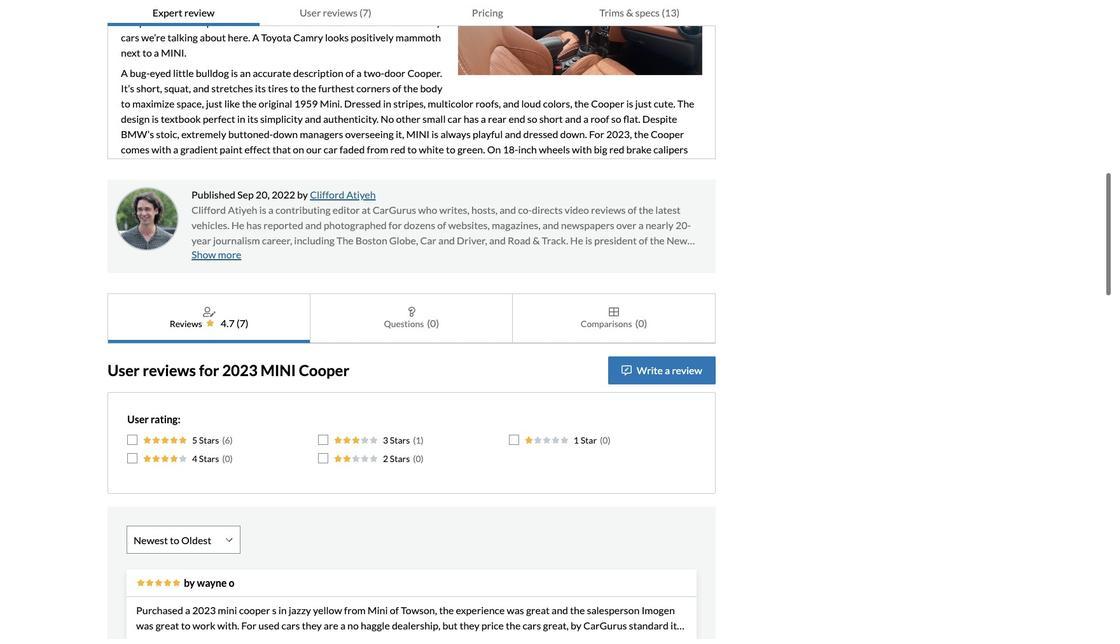 Task type: describe. For each thing, give the bounding box(es) containing it.
and up consultancy.
[[489, 234, 506, 246]]

( for 5 stars
[[222, 435, 225, 446]]

show
[[192, 248, 216, 260]]

boston
[[356, 234, 388, 246]]

body
[[420, 82, 443, 94]]

expert
[[153, 6, 182, 18]]

calipers
[[654, 143, 689, 155]]

dressed
[[524, 128, 559, 140]]

the up but
[[439, 604, 454, 616]]

for inside a bug-eyed little bulldog is an accurate description of a two-door cooper. it's short, squat, and stretches its tires to the furthest corners of the body to maximize space, just like the original 1959 mini. dressed in stripes, multicolor roofs, and loud colors, the cooper is just cute. the design is textbook perfect in its simplicity and authenticity. no other small car has a rear end so short and a roof so flat. despite bmw's stoic, extremely buttoned-down managers overseeing it, mini is always playful and dressed down. for 2023, the cooper comes with a gradient paint effect that on our car faded from red to white to green. on 18-inch wheels with big red brake calipers and red mirrors, our cooper jcw was a life-size windup toy.
[[590, 128, 605, 140]]

4
[[192, 453, 197, 464]]

co-
[[518, 204, 532, 216]]

0 vertical spatial he
[[232, 219, 245, 231]]

who
[[418, 204, 438, 216]]

2 as from the left
[[402, 635, 411, 639]]

sep
[[238, 188, 254, 201]]

no
[[348, 619, 359, 632]]

the up stripes, at the top
[[404, 82, 418, 94]]

experience
[[456, 604, 505, 616]]

from inside a bug-eyed little bulldog is an accurate description of a two-door cooper. it's short, squat, and stretches its tires to the furthest corners of the body to maximize space, just like the original 1959 mini. dressed in stripes, multicolor roofs, and loud colors, the cooper is just cute. the design is textbook perfect in its simplicity and authenticity. no other small car has a rear end so short and a roof so flat. despite bmw's stoic, extremely buttoned-down managers overseeing it, mini is always playful and dressed down. for 2023, the cooper comes with a gradient paint effect that on our car faded from red to white to green. on 18-inch wheels with big red brake calipers and red mirrors, our cooper jcw was a life-size windup toy.
[[367, 143, 389, 155]]

faded
[[340, 143, 365, 155]]

2023 inside purchased a 2023 mini cooper s in jazzy yellow from mini of towson, the experience was great and the salesperson imogen was great to work with. for used cars they are a no haggle  dealership, but they price the cars great, by cargurus standard it was a great deal, they made sure the car was as close to new as possible. when im in the market for another mini, mini
[[192, 604, 216, 616]]

a
[[121, 67, 128, 79]]

a inside 'button'
[[665, 364, 670, 376]]

of down nearly
[[639, 234, 648, 246]]

bulldog
[[196, 67, 229, 79]]

o
[[229, 577, 235, 589]]

2 just from the left
[[636, 97, 652, 110]]

a right runs
[[381, 250, 386, 262]]

a left the two-
[[357, 67, 362, 79]]

car
[[420, 234, 437, 246]]

in right im
[[496, 635, 505, 639]]

market
[[523, 635, 555, 639]]

0 horizontal spatial our
[[194, 159, 209, 171]]

user reviews for 2023 mini cooper
[[108, 361, 350, 379]]

in up no
[[383, 97, 392, 110]]

photographed
[[324, 219, 387, 231]]

mini inside a bug-eyed little bulldog is an accurate description of a two-door cooper. it's short, squat, and stretches its tires to the furthest corners of the body to maximize space, just like the original 1959 mini. dressed in stripes, multicolor roofs, and loud colors, the cooper is just cute. the design is textbook perfect in its simplicity and authenticity. no other small car has a rear end so short and a roof so flat. despite bmw's stoic, extremely buttoned-down managers overseeing it, mini is always playful and dressed down. for 2023, the cooper comes with a gradient paint effect that on our car faded from red to white to green. on 18-inch wheels with big red brake calipers and red mirrors, our cooper jcw was a life-size windup toy.
[[407, 128, 430, 140]]

a down the purchased
[[156, 635, 161, 639]]

textbook
[[161, 113, 201, 125]]

writes,
[[440, 204, 470, 216]]

a bug-eyed little bulldog is an accurate description of a two-door cooper. it's short, squat, and stretches its tires to the furthest corners of the body to maximize space, just like the original 1959 mini. dressed in stripes, multicolor roofs, and loud colors, the cooper is just cute. the design is textbook perfect in its simplicity and authenticity. no other small car has a rear end so short and a roof so flat. despite bmw's stoic, extremely buttoned-down managers overseeing it, mini is always playful and dressed down. for 2023, the cooper comes with a gradient paint effect that on our car faded from red to white to green. on 18-inch wheels with big red brake calipers and red mirrors, our cooper jcw was a life-size windup toy.
[[121, 67, 695, 171]]

and down comes
[[121, 159, 137, 171]]

playful
[[473, 128, 503, 140]]

clifford atiyeh is a contributing editor at cargurus who writes, hosts, and co-directs video reviews of the latest vehicles. he has reported and photographed for dozens of websites, magazines, and newspapers over a nearly 20- year journalism career, including the boston globe, car and driver, and road & track. he is president of the new england motor press association and runs a creative marketing consultancy.
[[192, 204, 691, 262]]

) for 5 stars ( 6 )
[[230, 435, 233, 446]]

cute.
[[654, 97, 676, 110]]

to right tires
[[290, 82, 300, 94]]

contributing
[[276, 204, 331, 216]]

review inside 'button'
[[672, 364, 703, 376]]

4.7
[[221, 317, 235, 329]]

the up another on the right bottom of the page
[[571, 604, 585, 616]]

is left an
[[231, 67, 238, 79]]

0 vertical spatial our
[[306, 143, 322, 155]]

mini.
[[320, 97, 342, 110]]

is down small
[[432, 128, 439, 140]]

marketing
[[426, 250, 471, 262]]

jazzy
[[289, 604, 311, 616]]

a bug-eyed little bulldog is an accurate description of a two-door cooper. it's short, squat, and stretches its tires to the furthest corners of the body to maximize space, just like the original 1959 mini. dressed in stripes, multicolor roofs, and loud colors, the cooper is just cute. the design is textbook perfect in its simplicity and authenticity. no other small car has a rear end so short and a roof so flat. despite bmw's stoic, extremely buttoned-down managers overseeing it, mini is always playful and dressed down. for 2023, the cooper comes with a gradient paint effect that on our car faded from red to white to green. on 18-inch wheels with big red brake calipers and red mirrors, our cooper jcw was a life-size windup toy. tab panel
[[108, 0, 716, 173]]

haggle
[[361, 619, 390, 632]]

1 with from the left
[[151, 143, 171, 155]]

tab list containing expert review
[[108, 0, 716, 26]]

(13)
[[662, 6, 680, 18]]

websites,
[[449, 219, 490, 231]]

(0) for comparisons (0)
[[636, 317, 648, 329]]

globe,
[[390, 234, 418, 246]]

dozens
[[404, 219, 436, 231]]

president
[[595, 234, 637, 246]]

& inside tab
[[627, 6, 634, 18]]

nearly
[[646, 219, 674, 231]]

cargurus inside purchased a 2023 mini cooper s in jazzy yellow from mini of towson, the experience was great and the salesperson imogen was great to work with. for used cars they are a no haggle  dealership, but they price the cars great, by cargurus standard it was a great deal, they made sure the car was as close to new as possible. when im in the market for another mini, mini
[[584, 619, 627, 632]]

2023,
[[607, 128, 632, 140]]

clifford atiyeh link
[[310, 188, 376, 201]]

0 vertical spatial car
[[448, 113, 462, 125]]

from inside purchased a 2023 mini cooper s in jazzy yellow from mini of towson, the experience was great and the salesperson imogen was great to work with. for used cars they are a no haggle  dealership, but they price the cars great, by cargurus standard it was a great deal, they made sure the car was as close to new as possible. when im in the market for another mini, mini
[[344, 604, 366, 616]]

0 horizontal spatial they
[[211, 635, 231, 639]]

runs
[[359, 250, 379, 262]]

paint
[[220, 143, 243, 155]]

reported
[[264, 219, 303, 231]]

no
[[381, 113, 394, 125]]

2 horizontal spatial red
[[610, 143, 625, 155]]

published sep 20, 2022 by clifford atiyeh
[[192, 188, 376, 201]]

car inside purchased a 2023 mini cooper s in jazzy yellow from mini of towson, the experience was great and the salesperson imogen was great to work with. for used cars they are a no haggle  dealership, but they price the cars great, by cargurus standard it was a great deal, they made sure the car was as close to new as possible. when im in the market for another mini, mini
[[298, 635, 312, 639]]

1 horizontal spatial they
[[302, 619, 322, 632]]

end
[[509, 113, 526, 125]]

user reviews (7) tab
[[260, 0, 412, 26]]

reviews
[[170, 318, 202, 329]]

and down directs
[[543, 219, 559, 231]]

) for 4 stars ( 0 )
[[230, 453, 233, 464]]

20,
[[256, 188, 270, 201]]

inch
[[519, 143, 537, 155]]

overseeing
[[345, 128, 394, 140]]

has inside a bug-eyed little bulldog is an accurate description of a two-door cooper. it's short, squat, and stretches its tires to the furthest corners of the body to maximize space, just like the original 1959 mini. dressed in stripes, multicolor roofs, and loud colors, the cooper is just cute. the design is textbook perfect in its simplicity and authenticity. no other small car has a rear end so short and a roof so flat. despite bmw's stoic, extremely buttoned-down managers overseeing it, mini is always playful and dressed down. for 2023, the cooper comes with a gradient paint effect that on our car faded from red to white to green. on 18-inch wheels with big red brake calipers and red mirrors, our cooper jcw was a life-size windup toy.
[[464, 113, 479, 125]]

of up furthest
[[346, 67, 355, 79]]

write a review button
[[608, 357, 716, 385]]

0 vertical spatial clifford
[[310, 188, 345, 201]]

the right "sure"
[[281, 635, 296, 639]]

1 1 from the left
[[416, 435, 421, 446]]

and up space,
[[193, 82, 210, 94]]

down
[[273, 128, 298, 140]]

for inside purchased a 2023 mini cooper s in jazzy yellow from mini of towson, the experience was great and the salesperson imogen was great to work with. for used cars they are a no haggle  dealership, but they price the cars great, by cargurus standard it was a great deal, they made sure the car was as close to new as possible. when im in the market for another mini, mini
[[557, 635, 570, 639]]

over
[[617, 219, 637, 231]]

to up deal,
[[181, 619, 191, 632]]

and left co-
[[500, 204, 516, 216]]

the up brake
[[634, 128, 649, 140]]

on
[[293, 143, 304, 155]]

to down it's
[[121, 97, 130, 110]]

a left rear
[[481, 113, 486, 125]]

a left no on the bottom of the page
[[341, 619, 346, 632]]

0 horizontal spatial mini
[[261, 361, 296, 379]]

user for user reviews for 2023 mini cooper
[[108, 361, 140, 379]]

is down maximize
[[152, 113, 159, 125]]

maximize
[[132, 97, 175, 110]]

to down haggle at the left bottom of the page
[[370, 635, 379, 639]]

( for 1 star
[[600, 435, 603, 446]]

1 horizontal spatial red
[[391, 143, 406, 155]]

when
[[454, 635, 481, 639]]

road
[[508, 234, 531, 246]]

the right like
[[242, 97, 257, 110]]

big
[[594, 143, 608, 155]]

is down 'newspapers'
[[586, 234, 593, 246]]

stars for 2 stars
[[390, 453, 410, 464]]

mirrors,
[[157, 159, 192, 171]]

close
[[345, 635, 368, 639]]

1 vertical spatial by
[[184, 577, 195, 589]]

possible.
[[413, 635, 452, 639]]

trims & specs (13) tab
[[564, 0, 716, 26]]

user reviews (7)
[[300, 6, 372, 18]]

short
[[540, 113, 563, 125]]

1 as from the left
[[333, 635, 343, 639]]

and up marketing
[[439, 234, 455, 246]]

the down nearly
[[650, 234, 665, 246]]

4.7 (7)
[[221, 317, 249, 329]]

press
[[260, 250, 285, 262]]

rating:
[[151, 413, 181, 425]]

questions (0)
[[384, 317, 439, 329]]

pricing
[[472, 6, 503, 18]]

1 vertical spatial for
[[199, 361, 219, 379]]

by wayne o
[[184, 577, 235, 589]]

sure
[[260, 635, 279, 639]]

1 vertical spatial he
[[571, 234, 584, 246]]

video
[[565, 204, 590, 216]]

always
[[441, 128, 471, 140]]

user for user rating:
[[127, 413, 149, 425]]

price
[[482, 619, 504, 632]]

0 horizontal spatial mini
[[368, 604, 388, 616]]

0 vertical spatial great
[[526, 604, 550, 616]]

of down writes,
[[438, 219, 447, 231]]

1 so from the left
[[528, 113, 538, 125]]

1 vertical spatial its
[[248, 113, 258, 125]]

another
[[572, 635, 608, 639]]

and up 18-
[[505, 128, 522, 140]]

( for 2 stars
[[413, 453, 416, 464]]

with.
[[217, 619, 240, 632]]

1 vertical spatial great
[[156, 619, 179, 632]]

to left white at the top left of the page
[[408, 143, 417, 155]]

1 cars from the left
[[282, 619, 300, 632]]

3 stars ( 1 )
[[383, 435, 424, 446]]

the right colors,
[[575, 97, 589, 110]]

) for 1 star ( 0 )
[[608, 435, 611, 446]]

expert review
[[153, 6, 215, 18]]

5 stars ( 6 )
[[192, 435, 233, 446]]

bug-
[[130, 67, 150, 79]]

a right over
[[639, 219, 644, 231]]

0 for 2 stars ( 0 )
[[416, 453, 421, 464]]

consultancy.
[[473, 250, 528, 262]]

(0) for questions (0)
[[427, 317, 439, 329]]

2 so from the left
[[612, 113, 622, 125]]

a left life-
[[290, 159, 295, 171]]

0 horizontal spatial (7)
[[237, 317, 249, 329]]

loud
[[522, 97, 541, 110]]



Task type: locate. For each thing, give the bounding box(es) containing it.
1 vertical spatial car
[[324, 143, 338, 155]]

a right the purchased
[[185, 604, 190, 616]]

0 horizontal spatial 0
[[225, 453, 230, 464]]

effect
[[245, 143, 271, 155]]

0 horizontal spatial the
[[337, 234, 354, 246]]

its left tires
[[255, 82, 266, 94]]

stars for 3 stars
[[390, 435, 410, 446]]

cargurus right the at
[[373, 204, 417, 216]]

they left are
[[302, 619, 322, 632]]

red
[[391, 143, 406, 155], [610, 143, 625, 155], [139, 159, 155, 171]]

the up 1959
[[302, 82, 316, 94]]

new
[[667, 234, 688, 246]]

2 horizontal spatial by
[[571, 619, 582, 632]]

pricing tab
[[412, 0, 564, 26]]

0 vertical spatial for
[[590, 128, 605, 140]]

description
[[293, 67, 344, 79]]

questions count element
[[427, 316, 439, 331]]

by
[[297, 188, 308, 201], [184, 577, 195, 589], [571, 619, 582, 632]]

stretches
[[212, 82, 253, 94]]

( up 2 stars ( 0 )
[[413, 435, 416, 446]]

more
[[218, 248, 242, 260]]

0 vertical spatial user
[[300, 6, 321, 18]]

clifford up editor
[[310, 188, 345, 201]]

reviews count element
[[237, 316, 249, 331]]

stars right 5
[[199, 435, 219, 446]]

0 for 4 stars ( 0 )
[[225, 453, 230, 464]]

tab list
[[108, 0, 716, 26], [108, 293, 716, 344]]

0 vertical spatial for
[[389, 219, 402, 231]]

at
[[362, 204, 371, 216]]

2 horizontal spatial they
[[460, 619, 480, 632]]

1 vertical spatial (7)
[[237, 317, 249, 329]]

track.
[[542, 234, 569, 246]]

2 horizontal spatial for
[[557, 635, 570, 639]]

1 horizontal spatial clifford
[[310, 188, 345, 201]]

atiyeh down 'sep'
[[228, 204, 258, 216]]

user rating:
[[127, 413, 181, 425]]

2 (0) from the left
[[636, 317, 648, 329]]

for
[[389, 219, 402, 231], [199, 361, 219, 379], [557, 635, 570, 639]]

0 down 3 stars ( 1 )
[[416, 453, 421, 464]]

new
[[381, 635, 400, 639]]

0 horizontal spatial 2023
[[192, 604, 216, 616]]

5
[[192, 435, 197, 446]]

1 horizontal spatial our
[[306, 143, 322, 155]]

driver,
[[457, 234, 488, 246]]

0 horizontal spatial (0)
[[427, 317, 439, 329]]

2 vertical spatial by
[[571, 619, 582, 632]]

a up mirrors,
[[173, 143, 178, 155]]

0 horizontal spatial reviews
[[143, 361, 196, 379]]

1 vertical spatial our
[[194, 159, 209, 171]]

two-
[[364, 67, 385, 79]]

0 vertical spatial review
[[184, 6, 215, 18]]

but
[[443, 619, 458, 632]]

1 just from the left
[[206, 97, 223, 110]]

0 for 1 star ( 0 )
[[603, 435, 608, 446]]

(7) right 4.7
[[237, 317, 249, 329]]

stars for 5 stars
[[199, 435, 219, 446]]

1 vertical spatial mini
[[261, 361, 296, 379]]

(7) inside tab
[[360, 6, 372, 18]]

our down gradient
[[194, 159, 209, 171]]

the inside clifford atiyeh is a contributing editor at cargurus who writes, hosts, and co-directs video reviews of the latest vehicles. he has reported and photographed for dozens of websites, magazines, and newspapers over a nearly 20- year journalism career, including the boston globe, car and driver, and road & track. he is president of the new england motor press association and runs a creative marketing consultancy.
[[337, 234, 354, 246]]

a down 20,
[[268, 204, 274, 216]]

imogen
[[642, 604, 675, 616]]

of down 'door'
[[393, 82, 402, 94]]

published
[[192, 188, 236, 201]]

1 horizontal spatial by
[[297, 188, 308, 201]]

0 vertical spatial 2023
[[222, 361, 258, 379]]

reviews
[[323, 6, 358, 18], [591, 204, 626, 216], [143, 361, 196, 379]]

1 vertical spatial mini
[[634, 635, 654, 639]]

0 vertical spatial mini
[[407, 128, 430, 140]]

cooper
[[239, 604, 270, 616]]

deal,
[[188, 635, 209, 639]]

wheels
[[539, 143, 570, 155]]

of
[[346, 67, 355, 79], [393, 82, 402, 94], [628, 204, 637, 216], [438, 219, 447, 231], [639, 234, 648, 246], [390, 604, 399, 616]]

was inside a bug-eyed little bulldog is an accurate description of a two-door cooper. it's short, squat, and stretches its tires to the furthest corners of the body to maximize space, just like the original 1959 mini. dressed in stripes, multicolor roofs, and loud colors, the cooper is just cute. the design is textbook perfect in its simplicity and authenticity. no other small car has a rear end so short and a roof so flat. despite bmw's stoic, extremely buttoned-down managers overseeing it, mini is always playful and dressed down. for 2023, the cooper comes with a gradient paint effect that on our car faded from red to white to green. on 18-inch wheels with big red brake calipers and red mirrors, our cooper jcw was a life-size windup toy.
[[271, 159, 288, 171]]

cars up market
[[523, 619, 541, 632]]

) up 2 stars ( 0 )
[[421, 435, 424, 446]]

directs
[[532, 204, 563, 216]]

2 stars ( 0 )
[[383, 453, 424, 464]]

1 horizontal spatial has
[[464, 113, 479, 125]]

clifford inside clifford atiyeh is a contributing editor at cargurus who writes, hosts, and co-directs video reviews of the latest vehicles. he has reported and photographed for dozens of websites, magazines, and newspapers over a nearly 20- year journalism career, including the boston globe, car and driver, and road & track. he is president of the new england motor press association and runs a creative marketing consultancy.
[[192, 204, 226, 216]]

1 vertical spatial for
[[241, 619, 257, 632]]

stars right 2
[[390, 453, 410, 464]]

1 vertical spatial 2023
[[192, 604, 216, 616]]

(0) right th large icon
[[636, 317, 648, 329]]

by left wayne
[[184, 577, 195, 589]]

they down with.
[[211, 635, 231, 639]]

of inside purchased a 2023 mini cooper s in jazzy yellow from mini of towson, the experience was great and the salesperson imogen was great to work with. for used cars they are a no haggle  dealership, but they price the cars great, by cargurus standard it was a great deal, they made sure the car was as close to new as possible. when im in the market for another mini, mini
[[390, 604, 399, 616]]

they up when
[[460, 619, 480, 632]]

0 horizontal spatial for
[[241, 619, 257, 632]]

and up end
[[503, 97, 520, 110]]

atiyeh inside clifford atiyeh is a contributing editor at cargurus who writes, hosts, and co-directs video reviews of the latest vehicles. he has reported and photographed for dozens of websites, magazines, and newspapers over a nearly 20- year journalism career, including the boston globe, car and driver, and road & track. he is president of the new england motor press association and runs a creative marketing consultancy.
[[228, 204, 258, 216]]

dressed
[[344, 97, 381, 110]]

1 vertical spatial clifford
[[192, 204, 226, 216]]

as down are
[[333, 635, 343, 639]]

corners
[[357, 82, 391, 94]]

just up perfect
[[206, 97, 223, 110]]

year
[[192, 234, 211, 246]]

in right "s"
[[279, 604, 287, 616]]

the up nearly
[[639, 204, 654, 216]]

to down "always"
[[446, 143, 456, 155]]

and up including
[[305, 219, 322, 231]]

tab list down creative at the top
[[108, 293, 716, 344]]

1 horizontal spatial mini
[[634, 635, 654, 639]]

its
[[255, 82, 266, 94], [248, 113, 258, 125]]

car down 'jazzy'
[[298, 635, 312, 639]]

1 (0) from the left
[[427, 317, 439, 329]]

the
[[678, 97, 695, 110], [337, 234, 354, 246]]

in
[[383, 97, 392, 110], [237, 113, 246, 125], [279, 604, 287, 616], [496, 635, 505, 639]]

photo by clifford atiyeh. 2023 mini cooper interior. image
[[458, 0, 703, 75]]

1 vertical spatial &
[[533, 234, 540, 246]]

2023 up work
[[192, 604, 216, 616]]

2 vertical spatial great
[[163, 635, 186, 639]]

salesperson
[[587, 604, 640, 616]]

on
[[487, 143, 501, 155]]

mini down the standard
[[634, 635, 654, 639]]

roof
[[591, 113, 610, 125]]

a right write
[[665, 364, 670, 376]]

for
[[590, 128, 605, 140], [241, 619, 257, 632]]

the inside a bug-eyed little bulldog is an accurate description of a two-door cooper. it's short, squat, and stretches its tires to the furthest corners of the body to maximize space, just like the original 1959 mini. dressed in stripes, multicolor roofs, and loud colors, the cooper is just cute. the design is textbook perfect in its simplicity and authenticity. no other small car has a rear end so short and a roof so flat. despite bmw's stoic, extremely buttoned-down managers overseeing it, mini is always playful and dressed down. for 2023, the cooper comes with a gradient paint effect that on our car faded from red to white to green. on 18-inch wheels with big red brake calipers and red mirrors, our cooper jcw was a life-size windup toy.
[[678, 97, 695, 110]]

1 horizontal spatial (0)
[[636, 317, 648, 329]]

reviews inside tab
[[323, 6, 358, 18]]

for up "globe,"
[[389, 219, 402, 231]]

1 horizontal spatial for
[[590, 128, 605, 140]]

other
[[396, 113, 421, 125]]

stripes,
[[394, 97, 426, 110]]

1 horizontal spatial 2023
[[222, 361, 258, 379]]

and up down.
[[565, 113, 582, 125]]

) for 3 stars ( 1 )
[[421, 435, 424, 446]]

2
[[383, 453, 388, 464]]

that
[[273, 143, 291, 155]]

as down "dealership,"
[[402, 635, 411, 639]]

( for 4 stars
[[222, 453, 225, 464]]

car up "always"
[[448, 113, 462, 125]]

for inside clifford atiyeh is a contributing editor at cargurus who writes, hosts, and co-directs video reviews of the latest vehicles. he has reported and photographed for dozens of websites, magazines, and newspapers over a nearly 20- year journalism career, including the boston globe, car and driver, and road & track. he is president of the new england motor press association and runs a creative marketing consultancy.
[[389, 219, 402, 231]]

reviews inside clifford atiyeh is a contributing editor at cargurus who writes, hosts, and co-directs video reviews of the latest vehicles. he has reported and photographed for dozens of websites, magazines, and newspapers over a nearly 20- year journalism career, including the boston globe, car and driver, and road & track. he is president of the new england motor press association and runs a creative marketing consultancy.
[[591, 204, 626, 216]]

2 1 from the left
[[574, 435, 579, 446]]

1 horizontal spatial just
[[636, 97, 652, 110]]

user for user reviews (7)
[[300, 6, 321, 18]]

by up contributing
[[297, 188, 308, 201]]

6
[[225, 435, 230, 446]]

( up 4 stars ( 0 ) in the left bottom of the page
[[222, 435, 225, 446]]

accurate
[[253, 67, 291, 79]]

0 vertical spatial (7)
[[360, 6, 372, 18]]

flat.
[[624, 113, 641, 125]]

for down great,
[[557, 635, 570, 639]]

1 horizontal spatial reviews
[[323, 6, 358, 18]]

im
[[483, 635, 494, 639]]

0 horizontal spatial has
[[247, 219, 262, 231]]

1 vertical spatial reviews
[[591, 204, 626, 216]]

1 horizontal spatial as
[[402, 635, 411, 639]]

in down like
[[237, 113, 246, 125]]

clifford up 'vehicles.'
[[192, 204, 226, 216]]

is up flat. on the right top
[[627, 97, 634, 110]]

2 vertical spatial for
[[557, 635, 570, 639]]

by inside purchased a 2023 mini cooper s in jazzy yellow from mini of towson, the experience was great and the salesperson imogen was great to work with. for used cars they are a no haggle  dealership, but they price the cars great, by cargurus standard it was a great deal, they made sure the car was as close to new as possible. when im in the market for another mini, mini
[[571, 619, 582, 632]]

comparisons
[[581, 318, 632, 329]]

they
[[302, 619, 322, 632], [460, 619, 480, 632], [211, 635, 231, 639]]

from up the toy.
[[367, 143, 389, 155]]

for inside purchased a 2023 mini cooper s in jazzy yellow from mini of towson, the experience was great and the salesperson imogen was great to work with. for used cars they are a no haggle  dealership, but they price the cars great, by cargurus standard it was a great deal, they made sure the car was as close to new as possible. when im in the market for another mini, mini
[[241, 619, 257, 632]]

so down loud
[[528, 113, 538, 125]]

is down 20,
[[259, 204, 267, 216]]

stars right 3
[[390, 435, 410, 446]]

0 horizontal spatial by
[[184, 577, 195, 589]]

1 vertical spatial user
[[108, 361, 140, 379]]

1 horizontal spatial atiyeh
[[347, 188, 376, 201]]

1 horizontal spatial he
[[571, 234, 584, 246]]

1 horizontal spatial 1
[[574, 435, 579, 446]]

1 tab list from the top
[[108, 0, 716, 26]]

0 down '6'
[[225, 453, 230, 464]]

has up journalism
[[247, 219, 262, 231]]

0 horizontal spatial for
[[199, 361, 219, 379]]

1 vertical spatial from
[[344, 604, 366, 616]]

stars for 4 stars
[[199, 453, 219, 464]]

of up over
[[628, 204, 637, 216]]

2 vertical spatial car
[[298, 635, 312, 639]]

2023 down "reviews count" "element"
[[222, 361, 258, 379]]

(7) up the two-
[[360, 6, 372, 18]]

managers
[[300, 128, 343, 140]]

purchased
[[136, 604, 183, 616]]

by up another on the right bottom of the page
[[571, 619, 582, 632]]

mini up haggle at the left bottom of the page
[[368, 604, 388, 616]]

0 vertical spatial the
[[678, 97, 695, 110]]

cargurus inside clifford atiyeh is a contributing editor at cargurus who writes, hosts, and co-directs video reviews of the latest vehicles. he has reported and photographed for dozens of websites, magazines, and newspapers over a nearly 20- year journalism career, including the boston globe, car and driver, and road & track. he is president of the new england motor press association and runs a creative marketing consultancy.
[[373, 204, 417, 216]]

0 vertical spatial mini
[[368, 604, 388, 616]]

1 up 2 stars ( 0 )
[[416, 435, 421, 446]]

user inside tab
[[300, 6, 321, 18]]

1 star ( 0 )
[[574, 435, 611, 446]]

1
[[416, 435, 421, 446], [574, 435, 579, 446]]

editor
[[333, 204, 360, 216]]

review
[[184, 6, 215, 18], [672, 364, 703, 376]]

he
[[232, 219, 245, 231], [571, 234, 584, 246]]

great left deal,
[[163, 635, 186, 639]]

0 vertical spatial cargurus
[[373, 204, 417, 216]]

extremely
[[181, 128, 226, 140]]

despite
[[643, 113, 678, 125]]

car
[[448, 113, 462, 125], [324, 143, 338, 155], [298, 635, 312, 639]]

and left runs
[[340, 250, 357, 262]]

car up the size
[[324, 143, 338, 155]]

1 horizontal spatial from
[[367, 143, 389, 155]]

2 with from the left
[[572, 143, 592, 155]]

th large image
[[609, 307, 620, 317]]

has inside clifford atiyeh is a contributing editor at cargurus who writes, hosts, and co-directs video reviews of the latest vehicles. he has reported and photographed for dozens of websites, magazines, and newspapers over a nearly 20- year journalism career, including the boston globe, car and driver, and road & track. he is president of the new england motor press association and runs a creative marketing consultancy.
[[247, 219, 262, 231]]

review inside tab
[[184, 6, 215, 18]]

2 horizontal spatial car
[[448, 113, 462, 125]]

0 horizontal spatial atiyeh
[[228, 204, 258, 216]]

1 horizontal spatial review
[[672, 364, 703, 376]]

towson,
[[401, 604, 437, 616]]

reviews for user reviews (7)
[[323, 6, 358, 18]]

squat,
[[164, 82, 191, 94]]

1 horizontal spatial car
[[324, 143, 338, 155]]

questions
[[384, 318, 424, 329]]

0 horizontal spatial just
[[206, 97, 223, 110]]

2 cars from the left
[[523, 619, 541, 632]]

2 tab list from the top
[[108, 293, 716, 344]]

our right on
[[306, 143, 322, 155]]

0 vertical spatial tab list
[[108, 0, 716, 26]]

1 horizontal spatial cars
[[523, 619, 541, 632]]

0 horizontal spatial 1
[[416, 435, 421, 446]]

the right price
[[506, 619, 521, 632]]

great down the purchased
[[156, 619, 179, 632]]

1 horizontal spatial &
[[627, 6, 634, 18]]

comment alt edit image
[[622, 365, 632, 376]]

toy.
[[369, 159, 385, 171]]

0 right the star at the bottom right
[[603, 435, 608, 446]]

0 vertical spatial &
[[627, 6, 634, 18]]

0 horizontal spatial as
[[333, 635, 343, 639]]

great,
[[543, 619, 569, 632]]

1 horizontal spatial (7)
[[360, 6, 372, 18]]

0 horizontal spatial he
[[232, 219, 245, 231]]

user edit image
[[203, 307, 216, 317]]

0 horizontal spatial car
[[298, 635, 312, 639]]

roofs,
[[476, 97, 501, 110]]

) up 4 stars ( 0 ) in the left bottom of the page
[[230, 435, 233, 446]]

1 horizontal spatial with
[[572, 143, 592, 155]]

& right road
[[533, 234, 540, 246]]

a left 'roof'
[[584, 113, 589, 125]]

1 vertical spatial has
[[247, 219, 262, 231]]

& inside clifford atiyeh is a contributing editor at cargurus who writes, hosts, and co-directs video reviews of the latest vehicles. he has reported and photographed for dozens of websites, magazines, and newspapers over a nearly 20- year journalism career, including the boston globe, car and driver, and road & track. he is president of the new england motor press association and runs a creative marketing consultancy.
[[533, 234, 540, 246]]

tab list containing 4.7
[[108, 293, 716, 344]]

perfect
[[203, 113, 235, 125]]

question image
[[408, 307, 416, 317]]

colors,
[[543, 97, 573, 110]]

for up made
[[241, 619, 257, 632]]

latest
[[656, 204, 681, 216]]

cooper
[[591, 97, 625, 110], [651, 128, 685, 140], [211, 159, 245, 171], [299, 361, 350, 379]]

furthest
[[318, 82, 355, 94]]

comparisons count element
[[636, 316, 648, 331]]

trims & specs (13)
[[600, 6, 680, 18]]

( down 3 stars ( 1 )
[[413, 453, 416, 464]]

gradient
[[180, 143, 218, 155]]

reviews for user reviews for 2023 mini cooper
[[143, 361, 196, 379]]

and inside purchased a 2023 mini cooper s in jazzy yellow from mini of towson, the experience was great and the salesperson imogen was great to work with. for used cars they are a no haggle  dealership, but they price the cars great, by cargurus standard it was a great deal, they made sure the car was as close to new as possible. when im in the market for another mini, mini
[[552, 604, 569, 616]]

it's
[[121, 82, 134, 94]]

0 horizontal spatial cars
[[282, 619, 300, 632]]

0 vertical spatial its
[[255, 82, 266, 94]]

1 horizontal spatial mini
[[407, 128, 430, 140]]

user up description
[[300, 6, 321, 18]]

1 vertical spatial review
[[672, 364, 703, 376]]

0 horizontal spatial clifford
[[192, 204, 226, 216]]

for down 'roof'
[[590, 128, 605, 140]]

0 vertical spatial by
[[297, 188, 308, 201]]

atiyeh
[[347, 188, 376, 201], [228, 204, 258, 216]]

1 vertical spatial the
[[337, 234, 354, 246]]

1 vertical spatial cargurus
[[584, 619, 627, 632]]

the left market
[[506, 635, 521, 639]]

( for 3 stars
[[413, 435, 416, 446]]

0 vertical spatial reviews
[[323, 6, 358, 18]]

like
[[224, 97, 240, 110]]

and up great,
[[552, 604, 569, 616]]

0 horizontal spatial red
[[139, 159, 155, 171]]

) for 2 stars ( 0 )
[[421, 453, 424, 464]]

0 horizontal spatial review
[[184, 6, 215, 18]]

3
[[383, 435, 388, 446]]

2 horizontal spatial 0
[[603, 435, 608, 446]]

0 vertical spatial atiyeh
[[347, 188, 376, 201]]

1 vertical spatial atiyeh
[[228, 204, 258, 216]]

0 vertical spatial from
[[367, 143, 389, 155]]

size
[[315, 159, 332, 171]]

2022
[[272, 188, 295, 201]]

with down stoic,
[[151, 143, 171, 155]]

trims
[[600, 6, 625, 18]]

and down 1959
[[305, 113, 321, 125]]

yellow
[[313, 604, 342, 616]]

windup
[[334, 159, 367, 171]]

buttoned-
[[228, 128, 273, 140]]

our
[[306, 143, 322, 155], [194, 159, 209, 171]]

0 vertical spatial has
[[464, 113, 479, 125]]

so up 2023,
[[612, 113, 622, 125]]

2 vertical spatial user
[[127, 413, 149, 425]]

4 stars ( 0 )
[[192, 453, 233, 464]]

1 vertical spatial tab list
[[108, 293, 716, 344]]

expert review tab
[[108, 0, 260, 26]]

comparisons (0)
[[581, 317, 648, 329]]



Task type: vqa. For each thing, say whether or not it's contained in the screenshot.
bug- on the left top of the page
yes



